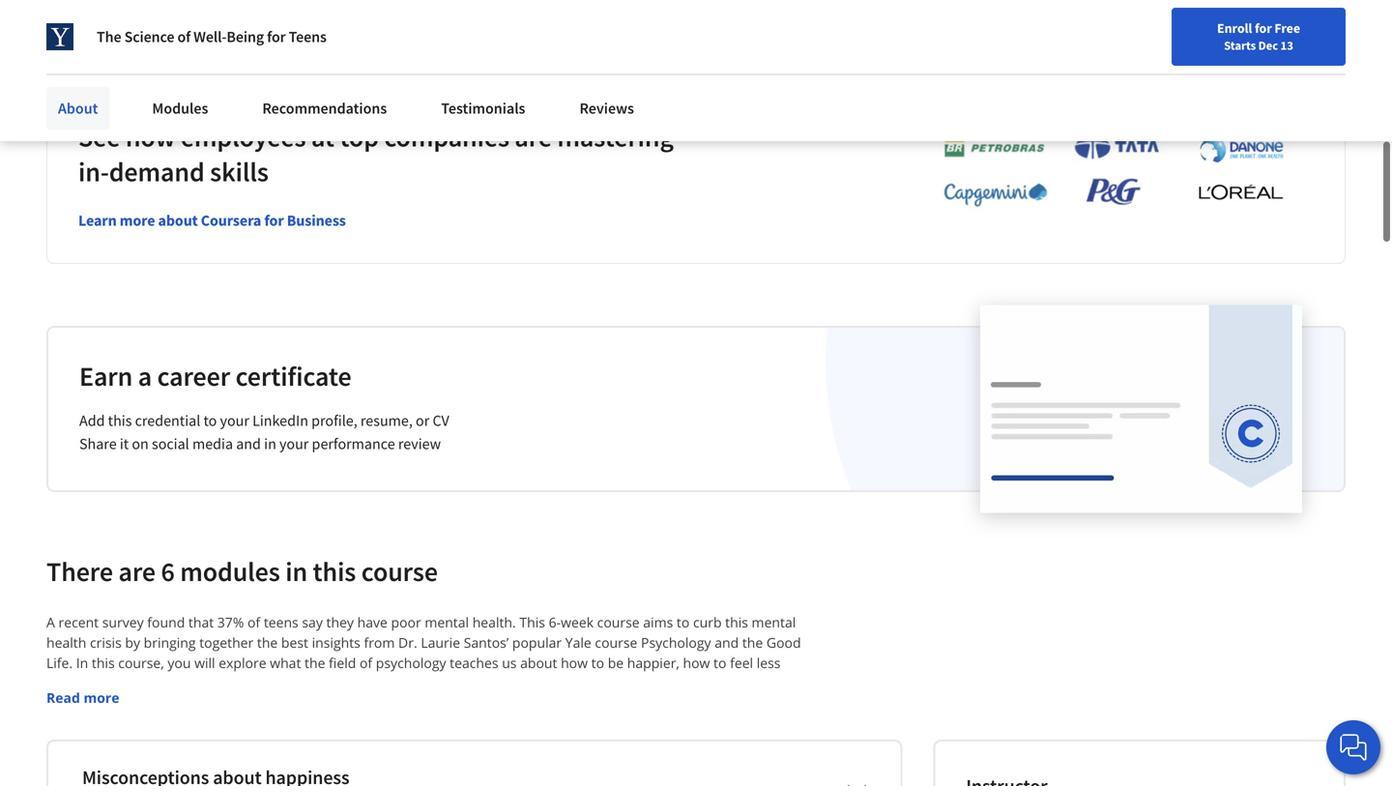 Task type: describe. For each thing, give the bounding box(es) containing it.
13
[[1281, 38, 1294, 53]]

science
[[124, 27, 174, 46]]

read
[[46, 689, 80, 707]]

course,
[[118, 654, 164, 672]]

are inside see how employees at top companies are mastering in-demand skills
[[515, 120, 552, 154]]

social
[[152, 435, 189, 454]]

prepare
[[220, 695, 270, 713]]

popular
[[513, 634, 562, 652]]

findings
[[439, 695, 489, 713]]

teens
[[264, 613, 299, 632]]

modules
[[152, 99, 208, 118]]

for inside the 'enroll for free starts dec 13'
[[1256, 19, 1273, 37]]

beyond.
[[339, 674, 391, 693]]

ultimate
[[605, 695, 657, 713]]

laurie
[[421, 634, 461, 652]]

learn
[[78, 211, 117, 230]]

that
[[189, 613, 214, 632]]

assignments
[[46, 695, 126, 713]]

0 vertical spatial the
[[97, 27, 121, 46]]

employees
[[181, 120, 306, 154]]

cv
[[433, 411, 450, 431]]

dec
[[1259, 38, 1279, 53]]

37%
[[217, 613, 244, 632]]

life.
[[46, 654, 73, 672]]

ultimately
[[154, 695, 216, 713]]

linkedin
[[253, 411, 309, 431]]

career
[[157, 360, 230, 393]]

0 horizontal spatial will
[[129, 695, 150, 713]]

1 mental from the left
[[425, 613, 469, 632]]

coursera career certificate image
[[981, 305, 1303, 512]]

0 horizontal spatial your
[[220, 411, 249, 431]]

and down curb
[[715, 634, 739, 652]]

coursera
[[201, 211, 261, 230]]

1 horizontal spatial of
[[248, 613, 260, 632]]

with
[[510, 674, 537, 693]]

coursera image
[[23, 16, 146, 47]]

find
[[726, 715, 750, 733]]

school
[[267, 674, 308, 693]]

found
[[147, 613, 185, 632]]

'happiness
[[624, 674, 691, 693]]

beneficial.
[[92, 735, 157, 754]]

there
[[46, 555, 113, 589]]

scientific
[[380, 695, 435, 713]]

supporting
[[527, 715, 596, 733]]

modules link
[[141, 87, 220, 130]]

companies
[[384, 120, 510, 154]]

in
[[76, 654, 88, 672]]

add this credential to your linkedin profile, resume, or cv share it on social media and in your performance review
[[79, 411, 450, 454]]

this
[[520, 613, 545, 632]]

review
[[398, 435, 441, 454]]

stressed,
[[46, 674, 103, 693]]

mastering
[[558, 120, 674, 154]]

lessons
[[421, 674, 468, 693]]

course down better
[[46, 735, 89, 754]]

may
[[666, 715, 693, 733]]

insights
[[312, 634, 361, 652]]

the right find
[[754, 715, 775, 733]]

0 horizontal spatial about
[[158, 211, 198, 230]]

business
[[287, 211, 346, 230]]

field
[[329, 654, 356, 672]]

how down yale
[[561, 654, 588, 672]]

good
[[767, 634, 801, 652]]

being
[[227, 27, 264, 46]]

demand
[[109, 155, 205, 189]]

habits.
[[211, 715, 254, 733]]

curb
[[693, 613, 722, 632]]

and down scientific
[[374, 715, 398, 733]]

6-
[[549, 613, 561, 632]]

learn more about coursera for business link
[[78, 211, 346, 230]]

a recent survey found that 37% of teens say they have poor mental health. this 6-week course aims to curb this mental health crisis by bringing together the best insights from dr. laurie santos' popular yale course psychology and the good life. in this course, you will explore what the field of psychology teaches us about how to be happier, how to feel less stressed, and how to thrive in high school and beyond. the lessons along with short weekly 'happiness homework' assignments will ultimately prepare you to put these scientific findings into practice. the ultimate goal is for you to feel better and build healthier habits. parents, teachers, and other professionals supporting teenagers may also find the course beneficial.
[[46, 613, 805, 754]]

in-
[[78, 155, 109, 189]]

2 mental from the left
[[752, 613, 796, 632]]

starts
[[1225, 38, 1257, 53]]

a
[[138, 360, 152, 393]]

homework'
[[694, 674, 765, 693]]

about link
[[46, 87, 110, 130]]

how inside see how employees at top companies are mastering in-demand skills
[[126, 120, 175, 154]]

at
[[311, 120, 335, 154]]

earn
[[79, 360, 133, 393]]

2 vertical spatial the
[[578, 695, 601, 713]]

6
[[161, 555, 175, 589]]

healthier
[[151, 715, 208, 733]]

0 horizontal spatial you
[[168, 654, 191, 672]]

this up they on the left bottom of page
[[313, 555, 356, 589]]

see
[[78, 120, 120, 154]]

more for read
[[84, 689, 119, 707]]

for left the business
[[264, 211, 284, 230]]

this inside the add this credential to your linkedin profile, resume, or cv share it on social media and in your performance review
[[108, 411, 132, 431]]

the left field
[[305, 654, 325, 672]]

goal
[[661, 695, 687, 713]]

recommendations link
[[251, 87, 399, 130]]

enroll
[[1218, 19, 1253, 37]]

course left aims
[[597, 613, 640, 632]]

1 vertical spatial in
[[286, 555, 308, 589]]

in inside a recent survey found that 37% of teens say they have poor mental health. this 6-week course aims to curb this mental health crisis by bringing together the best insights from dr. laurie santos' popular yale course psychology and the good life. in this course, you will explore what the field of psychology teaches us about how to be happier, how to feel less stressed, and how to thrive in high school and beyond. the lessons along with short weekly 'happiness homework' assignments will ultimately prepare you to put these scientific findings into practice. the ultimate goal is for you to feel better and build healthier habits. parents, teachers, and other professionals supporting teenagers may also find the course beneficial.
[[221, 674, 233, 693]]

well-
[[194, 27, 227, 46]]

explore
[[219, 654, 267, 672]]

about
[[58, 99, 98, 118]]

to up ultimately
[[165, 674, 178, 693]]

0 horizontal spatial are
[[118, 555, 156, 589]]

better
[[46, 715, 85, 733]]



Task type: locate. For each thing, give the bounding box(es) containing it.
for inside a recent survey found that 37% of teens say they have poor mental health. this 6-week course aims to curb this mental health crisis by bringing together the best insights from dr. laurie santos' popular yale course psychology and the good life. in this course, you will explore what the field of psychology teaches us about how to be happier, how to feel less stressed, and how to thrive in high school and beyond. the lessons along with short weekly 'happiness homework' assignments will ultimately prepare you to put these scientific findings into practice. the ultimate goal is for you to feel better and build healthier habits. parents, teachers, and other professionals supporting teenagers may also find the course beneficial.
[[704, 695, 722, 713]]

reviews link
[[568, 87, 646, 130]]

are left 6
[[118, 555, 156, 589]]

dr.
[[399, 634, 418, 652]]

modules
[[180, 555, 280, 589]]

to up the media
[[204, 411, 217, 431]]

yale university image
[[46, 23, 74, 50]]

you up parents,
[[274, 695, 297, 713]]

0 horizontal spatial in
[[221, 674, 233, 693]]

the up less
[[743, 634, 763, 652]]

1 vertical spatial will
[[129, 695, 150, 713]]

1 vertical spatial of
[[248, 613, 260, 632]]

have
[[358, 613, 388, 632]]

put
[[317, 695, 338, 713]]

your
[[220, 411, 249, 431], [280, 435, 309, 454]]

to left "be"
[[592, 654, 605, 672]]

course up "be"
[[595, 634, 638, 652]]

practice.
[[521, 695, 574, 713]]

short
[[540, 674, 574, 693]]

weekly
[[577, 674, 620, 693]]

0 vertical spatial your
[[220, 411, 249, 431]]

profile,
[[312, 411, 358, 431]]

more inside read more button
[[84, 689, 119, 707]]

more right read
[[84, 689, 119, 707]]

the
[[97, 27, 121, 46], [394, 674, 418, 693], [578, 695, 601, 713]]

to up psychology
[[677, 613, 690, 632]]

it
[[120, 435, 129, 454]]

0 vertical spatial in
[[264, 435, 276, 454]]

None search field
[[276, 12, 595, 51]]

show notifications image
[[1168, 24, 1191, 47]]

top
[[340, 120, 379, 154]]

more right learn
[[120, 211, 155, 230]]

share
[[79, 435, 117, 454]]

2 horizontal spatial the
[[578, 695, 601, 713]]

be
[[608, 654, 624, 672]]

other
[[401, 715, 436, 733]]

1 horizontal spatial your
[[280, 435, 309, 454]]

free
[[1275, 19, 1301, 37]]

0 vertical spatial are
[[515, 120, 552, 154]]

chat with us image
[[1339, 732, 1370, 763]]

recent
[[59, 613, 99, 632]]

in up teens
[[286, 555, 308, 589]]

0 horizontal spatial the
[[97, 27, 121, 46]]

and down course,
[[106, 674, 131, 693]]

these
[[342, 695, 377, 713]]

menu item
[[1023, 19, 1148, 82]]

and inside the add this credential to your linkedin profile, resume, or cv share it on social media and in your performance review
[[236, 435, 261, 454]]

performance
[[312, 435, 395, 454]]

read more button
[[46, 688, 119, 708]]

poor
[[391, 613, 421, 632]]

0 vertical spatial feel
[[730, 654, 754, 672]]

in left high
[[221, 674, 233, 693]]

the down teens
[[257, 634, 278, 652]]

bringing
[[144, 634, 196, 652]]

how
[[126, 120, 175, 154], [561, 654, 588, 672], [683, 654, 710, 672], [134, 674, 161, 693]]

the up scientific
[[394, 674, 418, 693]]

psychology
[[641, 634, 712, 652]]

and up 'put'
[[312, 674, 336, 693]]

certificate
[[236, 360, 352, 393]]

professionals
[[439, 715, 524, 733]]

see how employees at top companies are mastering in-demand skills
[[78, 120, 674, 189]]

mental
[[425, 613, 469, 632], [752, 613, 796, 632]]

1 vertical spatial are
[[118, 555, 156, 589]]

to left 'put'
[[301, 695, 314, 713]]

happier,
[[628, 654, 680, 672]]

course up poor
[[362, 555, 438, 589]]

your up the media
[[220, 411, 249, 431]]

mental up good
[[752, 613, 796, 632]]

this down "crisis" at the left of page
[[92, 654, 115, 672]]

2 vertical spatial in
[[221, 674, 233, 693]]

testimonials link
[[430, 87, 537, 130]]

1 vertical spatial feel
[[769, 695, 792, 713]]

feel down less
[[769, 695, 792, 713]]

less
[[757, 654, 781, 672]]

us
[[502, 654, 517, 672]]

1 vertical spatial your
[[280, 435, 309, 454]]

2 vertical spatial of
[[360, 654, 373, 672]]

2 horizontal spatial of
[[360, 654, 373, 672]]

santos'
[[464, 634, 509, 652]]

0 vertical spatial of
[[177, 27, 191, 46]]

about inside a recent survey found that 37% of teens say they have poor mental health. this 6-week course aims to curb this mental health crisis by bringing together the best insights from dr. laurie santos' popular yale course psychology and the good life. in this course, you will explore what the field of psychology teaches us about how to be happier, how to feel less stressed, and how to thrive in high school and beyond. the lessons along with short weekly 'happiness homework' assignments will ultimately prepare you to put these scientific findings into practice. the ultimate goal is for you to feel better and build healthier habits. parents, teachers, and other professionals supporting teenagers may also find the course beneficial.
[[520, 654, 558, 672]]

0 vertical spatial will
[[194, 654, 215, 672]]

survey
[[102, 613, 144, 632]]

0 vertical spatial about
[[158, 211, 198, 230]]

for
[[1256, 19, 1273, 37], [267, 27, 286, 46], [264, 211, 284, 230], [704, 695, 722, 713]]

feel
[[730, 654, 754, 672], [769, 695, 792, 713]]

1 vertical spatial about
[[520, 654, 558, 672]]

about left 'coursera'
[[158, 211, 198, 230]]

more for learn
[[120, 211, 155, 230]]

how up demand
[[126, 120, 175, 154]]

to inside the add this credential to your linkedin profile, resume, or cv share it on social media and in your performance review
[[204, 411, 217, 431]]

1 horizontal spatial you
[[274, 695, 297, 713]]

say
[[302, 613, 323, 632]]

is
[[691, 695, 701, 713]]

0 horizontal spatial feel
[[730, 654, 754, 672]]

and right the media
[[236, 435, 261, 454]]

of right 37%
[[248, 613, 260, 632]]

mental up laurie
[[425, 613, 469, 632]]

best
[[281, 634, 309, 652]]

will up build
[[129, 695, 150, 713]]

build
[[116, 715, 148, 733]]

will up 'thrive'
[[194, 654, 215, 672]]

in down linkedin
[[264, 435, 276, 454]]

you down bringing
[[168, 654, 191, 672]]

media
[[192, 435, 233, 454]]

2 horizontal spatial in
[[286, 555, 308, 589]]

parents,
[[257, 715, 309, 733]]

1 horizontal spatial about
[[520, 654, 558, 672]]

1 horizontal spatial are
[[515, 120, 552, 154]]

0 vertical spatial more
[[120, 211, 155, 230]]

1 vertical spatial the
[[394, 674, 418, 693]]

0 horizontal spatial of
[[177, 27, 191, 46]]

how down course,
[[134, 674, 161, 693]]

coursera enterprise logos image
[[915, 134, 1302, 218]]

and
[[236, 435, 261, 454], [715, 634, 739, 652], [106, 674, 131, 693], [312, 674, 336, 693], [89, 715, 113, 733], [374, 715, 398, 733]]

the science of well-being for teens
[[97, 27, 327, 46]]

to down homework'
[[753, 695, 766, 713]]

along
[[471, 674, 506, 693]]

recommendations
[[262, 99, 387, 118]]

0 horizontal spatial mental
[[425, 613, 469, 632]]

how down psychology
[[683, 654, 710, 672]]

and down assignments
[[89, 715, 113, 733]]

credential
[[135, 411, 201, 431]]

teens
[[289, 27, 327, 46]]

learn more about coursera for business
[[78, 211, 346, 230]]

feel up homework'
[[730, 654, 754, 672]]

for right is
[[704, 695, 722, 713]]

teenagers
[[600, 715, 663, 733]]

also
[[697, 715, 722, 733]]

1 horizontal spatial mental
[[752, 613, 796, 632]]

together
[[199, 634, 254, 652]]

1 horizontal spatial will
[[194, 654, 215, 672]]

there are 6 modules in this course
[[46, 555, 438, 589]]

1 vertical spatial more
[[84, 689, 119, 707]]

1 horizontal spatial in
[[264, 435, 276, 454]]

in inside the add this credential to your linkedin profile, resume, or cv share it on social media and in your performance review
[[264, 435, 276, 454]]

week
[[561, 613, 594, 632]]

from
[[364, 634, 395, 652]]

the left science
[[97, 27, 121, 46]]

teaches
[[450, 654, 499, 672]]

for right being
[[267, 27, 286, 46]]

for up dec
[[1256, 19, 1273, 37]]

more
[[120, 211, 155, 230], [84, 689, 119, 707]]

teachers,
[[313, 715, 370, 733]]

you up find
[[726, 695, 749, 713]]

of left well- on the top of the page
[[177, 27, 191, 46]]

about down popular
[[520, 654, 558, 672]]

of up beyond.
[[360, 654, 373, 672]]

this up it
[[108, 411, 132, 431]]

your down linkedin
[[280, 435, 309, 454]]

the down "weekly"
[[578, 695, 601, 713]]

1 horizontal spatial feel
[[769, 695, 792, 713]]

high
[[236, 674, 264, 693]]

enroll for free starts dec 13
[[1218, 19, 1301, 53]]

to
[[204, 411, 217, 431], [677, 613, 690, 632], [592, 654, 605, 672], [714, 654, 727, 672], [165, 674, 178, 693], [301, 695, 314, 713], [753, 695, 766, 713]]

are down testimonials
[[515, 120, 552, 154]]

2 horizontal spatial you
[[726, 695, 749, 713]]

of
[[177, 27, 191, 46], [248, 613, 260, 632], [360, 654, 373, 672]]

health
[[46, 634, 86, 652]]

this right curb
[[726, 613, 749, 632]]

in
[[264, 435, 276, 454], [286, 555, 308, 589], [221, 674, 233, 693]]

to up homework'
[[714, 654, 727, 672]]

crisis
[[90, 634, 122, 652]]

1 horizontal spatial the
[[394, 674, 418, 693]]

on
[[132, 435, 149, 454]]

a
[[46, 613, 55, 632]]



Task type: vqa. For each thing, say whether or not it's contained in the screenshot.
are to the right
yes



